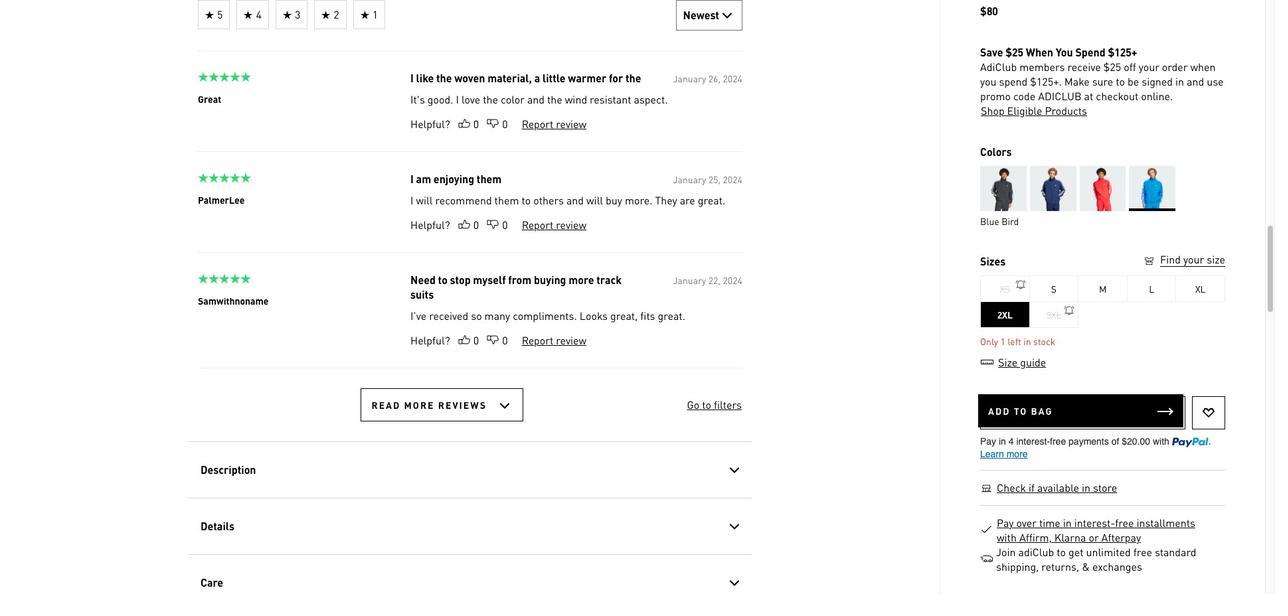 Task type: locate. For each thing, give the bounding box(es) containing it.
report review button for looks
[[521, 334, 587, 348]]

2 vertical spatial 2024
[[723, 274, 743, 286]]

returns,
[[1042, 560, 1080, 574]]

review down wind
[[556, 117, 586, 131]]

0 vertical spatial 1
[[372, 7, 378, 21]]

and for aspect.
[[527, 92, 545, 106]]

0 horizontal spatial great.
[[658, 309, 685, 323]]

when
[[1026, 45, 1054, 59]]

free inside join adiclub to get unlimited free standard shipping, returns, & exchanges
[[1134, 546, 1153, 559]]

i left like at left
[[410, 71, 414, 85]]

1 report from the top
[[522, 117, 553, 131]]

2 vertical spatial helpful?
[[410, 334, 450, 348]]

0 vertical spatial 2024
[[723, 72, 743, 84]]

2 vertical spatial review
[[556, 334, 586, 348]]

helpful? down recommend
[[410, 218, 450, 232]]

1 horizontal spatial will
[[586, 193, 603, 207]]

to left stop
[[438, 273, 447, 287]]

checkout
[[1097, 89, 1139, 103]]

0 vertical spatial review
[[556, 117, 586, 131]]

0 horizontal spatial more
[[404, 399, 435, 411]]

in inside save $25 when you spend $125+ adiclub members receive $25 off your order when you spend $125+. make sure to be signed in and use promo code adiclub at checkout online. shop eligible products
[[1176, 74, 1185, 88]]

january left 22,
[[673, 274, 706, 286]]

read more reviews
[[371, 399, 487, 411]]

free up afterpay
[[1116, 516, 1135, 530]]

sure
[[1093, 74, 1114, 88]]

2 review from the top
[[556, 218, 586, 232]]

1 vertical spatial your
[[1184, 252, 1205, 266]]

receive
[[1068, 60, 1102, 74]]

helpful? for will
[[410, 218, 450, 232]]

to right go
[[702, 398, 711, 412]]

i
[[410, 71, 414, 85], [456, 92, 459, 106], [410, 172, 414, 186], [410, 193, 413, 207]]

report review for looks
[[522, 334, 586, 348]]

1 report review from the top
[[522, 117, 586, 131]]

0 vertical spatial your
[[1139, 60, 1160, 74]]

i've received so many compliments. looks great, fits great.
[[410, 309, 685, 323]]

1 vertical spatial and
[[527, 92, 545, 106]]

shop eligible products link
[[981, 104, 1088, 118]]

2024 for they
[[723, 173, 743, 185]]

0 horizontal spatial your
[[1139, 60, 1160, 74]]

will down am
[[416, 193, 433, 207]]

i left am
[[410, 172, 414, 186]]

3
[[295, 7, 300, 21]]

$25 up adiclub
[[1006, 45, 1024, 59]]

0 vertical spatial report
[[522, 117, 553, 131]]

available
[[1038, 481, 1080, 495]]

0 horizontal spatial and
[[527, 92, 545, 106]]

1 horizontal spatial 1
[[1001, 336, 1006, 348]]

installments
[[1137, 516, 1196, 530]]

shop
[[981, 104, 1005, 118]]

3 report review from the top
[[522, 334, 586, 348]]

palmerlee
[[198, 194, 244, 206]]

shipping,
[[997, 560, 1039, 574]]

your
[[1139, 60, 1160, 74], [1184, 252, 1205, 266]]

3 report from the top
[[522, 334, 553, 348]]

eligible
[[1008, 104, 1043, 118]]

join
[[997, 546, 1016, 559]]

to
[[1117, 74, 1126, 88], [522, 193, 531, 207], [438, 273, 447, 287], [702, 398, 711, 412], [1057, 546, 1066, 559]]

great. right fits
[[658, 309, 685, 323]]

and right others
[[566, 193, 584, 207]]

1 review from the top
[[556, 117, 586, 131]]

are
[[680, 193, 695, 207]]

to inside save $25 when you spend $125+ adiclub members receive $25 off your order when you spend $125+. make sure to be signed in and use promo code adiclub at checkout online. shop eligible products
[[1117, 74, 1126, 88]]

2 helpful? from the top
[[410, 218, 450, 232]]

at
[[1085, 89, 1094, 103]]

review down i will recommend them to others and will buy more. they are great.
[[556, 218, 586, 232]]

0 vertical spatial more
[[569, 273, 594, 287]]

in
[[1176, 74, 1185, 88], [1024, 336, 1032, 348], [1082, 481, 1091, 495], [1064, 516, 1072, 530]]

order
[[1163, 60, 1188, 74]]

1 helpful? from the top
[[410, 117, 450, 131]]

them for recommend
[[494, 193, 519, 207]]

1 report review button from the top
[[521, 117, 587, 132]]

0 vertical spatial january
[[673, 72, 706, 84]]

1 horizontal spatial great.
[[698, 193, 725, 207]]

1 vertical spatial more
[[404, 399, 435, 411]]

stock
[[1034, 336, 1056, 348]]

january 26, 2024
[[673, 72, 743, 84]]

pay
[[997, 516, 1014, 530]]

and down the a
[[527, 92, 545, 106]]

it's
[[410, 92, 425, 106]]

0 vertical spatial report review button
[[521, 117, 587, 132]]

the down little
[[547, 92, 562, 106]]

1 vertical spatial report review
[[522, 218, 586, 232]]

to left be
[[1117, 74, 1126, 88]]

january
[[673, 72, 706, 84], [673, 173, 706, 185], [673, 274, 706, 286]]

0 vertical spatial $25
[[1006, 45, 1024, 59]]

pay over time in interest-free installments with affirm, klarna or afterpay
[[997, 516, 1196, 545]]

to left others
[[522, 193, 531, 207]]

product color: blue bird image
[[1130, 166, 1176, 211]]

add to bag button
[[979, 395, 1184, 428]]

1 vertical spatial $25
[[1104, 60, 1122, 74]]

resistant
[[590, 92, 631, 106]]

2 report review from the top
[[522, 218, 586, 232]]

2 vertical spatial report review
[[522, 334, 586, 348]]

you
[[981, 74, 997, 88]]

report review down i've received so many compliments. looks great, fits great.
[[522, 334, 586, 348]]

report review button
[[521, 117, 587, 132], [521, 218, 587, 233], [521, 334, 587, 348]]

2 will from the left
[[586, 193, 603, 207]]

the
[[436, 71, 452, 85], [626, 71, 641, 85], [483, 92, 498, 106], [547, 92, 562, 106]]

myself
[[473, 273, 506, 287]]

0 vertical spatial helpful?
[[410, 117, 450, 131]]

1 will from the left
[[416, 193, 433, 207]]

i've
[[410, 309, 426, 323]]

$25
[[1006, 45, 1024, 59], [1104, 60, 1122, 74]]

add
[[989, 405, 1011, 417]]

0 vertical spatial free
[[1116, 516, 1135, 530]]

0
[[473, 117, 479, 131], [502, 117, 508, 131], [473, 218, 479, 232], [502, 218, 508, 232], [473, 334, 479, 348], [502, 334, 508, 348]]

2 report review button from the top
[[521, 218, 587, 233]]

m
[[1100, 283, 1107, 295]]

save $25 when you spend $125+ adiclub members receive $25 off your order when you spend $125+. make sure to be signed in and use promo code adiclub at checkout online. shop eligible products
[[981, 45, 1224, 118]]

1 vertical spatial 2024
[[723, 173, 743, 185]]

3 helpful? from the top
[[410, 334, 450, 348]]

1 vertical spatial january
[[673, 173, 706, 185]]

more left track
[[569, 273, 594, 287]]

save
[[981, 45, 1004, 59]]

2024 right 25,
[[723, 173, 743, 185]]

1 vertical spatial review
[[556, 218, 586, 232]]

size guide link
[[981, 355, 1047, 369]]

helpful? down i've
[[410, 334, 450, 348]]

in inside pay over time in interest-free installments with affirm, klarna or afterpay
[[1064, 516, 1072, 530]]

your up 'signed'
[[1139, 60, 1160, 74]]

helpful?
[[410, 117, 450, 131], [410, 218, 450, 232], [410, 334, 450, 348]]

1 horizontal spatial more
[[569, 273, 594, 287]]

s
[[1052, 283, 1057, 295]]

afterpay
[[1102, 531, 1142, 545]]

report down compliments.
[[522, 334, 553, 348]]

1 horizontal spatial and
[[566, 193, 584, 207]]

2024
[[723, 72, 743, 84], [723, 173, 743, 185], [723, 274, 743, 286]]

4
[[256, 7, 261, 21]]

1 right 2
[[372, 7, 378, 21]]

0 horizontal spatial will
[[416, 193, 433, 207]]

find your size
[[1161, 252, 1226, 266]]

sizes
[[981, 254, 1006, 268]]

None field
[[676, 0, 743, 31]]

recommend
[[435, 193, 492, 207]]

report review
[[522, 117, 586, 131], [522, 218, 586, 232], [522, 334, 586, 348]]

1 horizontal spatial your
[[1184, 252, 1205, 266]]

newest
[[683, 8, 719, 22]]

little
[[543, 71, 566, 85]]

will left buy
[[586, 193, 603, 207]]

report down others
[[522, 218, 553, 232]]

your left size
[[1184, 252, 1205, 266]]

2 vertical spatial report review button
[[521, 334, 587, 348]]

1 january from the top
[[673, 72, 706, 84]]

fits
[[640, 309, 655, 323]]

bird
[[1002, 215, 1019, 227]]

2xl
[[998, 309, 1013, 321]]

in inside button
[[1082, 481, 1091, 495]]

1 vertical spatial report review button
[[521, 218, 587, 233]]

0 vertical spatial report review
[[522, 117, 586, 131]]

reviews
[[438, 399, 487, 411]]

0 vertical spatial and
[[1187, 74, 1205, 88]]

helpful? for good.
[[410, 117, 450, 131]]

report review button down it's good.  i love the color and the wind resistant aspect.
[[521, 117, 587, 132]]

i down i am enjoying them
[[410, 193, 413, 207]]

january for they
[[673, 173, 706, 185]]

review down looks
[[556, 334, 586, 348]]

report for color
[[522, 117, 553, 131]]

2024 right 22,
[[723, 274, 743, 286]]

and down when
[[1187, 74, 1205, 88]]

love
[[461, 92, 480, 106]]

guide
[[1021, 355, 1047, 369]]

2 2024 from the top
[[723, 173, 743, 185]]

2 vertical spatial report
[[522, 334, 553, 348]]

free down afterpay
[[1134, 546, 1153, 559]]

helpful? down good.
[[410, 117, 450, 131]]

your inside save $25 when you spend $125+ adiclub members receive $25 off your order when you spend $125+. make sure to be signed in and use promo code adiclub at checkout online. shop eligible products
[[1139, 60, 1160, 74]]

in right left
[[1024, 336, 1032, 348]]

report review down others
[[522, 218, 586, 232]]

1 vertical spatial great.
[[658, 309, 685, 323]]

1 left left
[[1001, 336, 1006, 348]]

enjoying
[[433, 172, 474, 186]]

3 link
[[275, 0, 308, 29]]

be
[[1128, 74, 1140, 88]]

1 2024 from the top
[[723, 72, 743, 84]]

1 vertical spatial report
[[522, 218, 553, 232]]

1 vertical spatial helpful?
[[410, 218, 450, 232]]

1 vertical spatial them
[[494, 193, 519, 207]]

0 vertical spatial them
[[477, 172, 502, 186]]

january left 26,
[[673, 72, 706, 84]]

january 22, 2024
[[673, 274, 743, 286]]

0 horizontal spatial 1
[[372, 7, 378, 21]]

report for others
[[522, 218, 553, 232]]

m button
[[1079, 276, 1128, 302]]

suits
[[410, 288, 434, 302]]

them left others
[[494, 193, 519, 207]]

in down order
[[1176, 74, 1185, 88]]

4 link
[[237, 0, 269, 29]]

1 horizontal spatial $25
[[1104, 60, 1122, 74]]

read more reviews button
[[361, 389, 523, 422]]

report for looks
[[522, 334, 553, 348]]

report review down it's good.  i love the color and the wind resistant aspect.
[[522, 117, 586, 131]]

free inside pay over time in interest-free installments with affirm, klarna or afterpay
[[1116, 516, 1135, 530]]

review for looks
[[556, 334, 586, 348]]

0 vertical spatial great.
[[698, 193, 725, 207]]

them up recommend
[[477, 172, 502, 186]]

$25 up the sure
[[1104, 60, 1122, 74]]

free for unlimited
[[1134, 546, 1153, 559]]

track
[[596, 273, 622, 287]]

report review button down others
[[521, 218, 587, 233]]

january up are
[[673, 173, 706, 185]]

free for interest-
[[1116, 516, 1135, 530]]

affirm,
[[1020, 531, 1052, 545]]

more right the read
[[404, 399, 435, 411]]

unlimited
[[1087, 546, 1131, 559]]

and inside save $25 when you spend $125+ adiclub members receive $25 off your order when you spend $125+. make sure to be signed in and use promo code adiclub at checkout online. shop eligible products
[[1187, 74, 1205, 88]]

products
[[1045, 104, 1088, 118]]

xl
[[1196, 283, 1206, 295]]

2 vertical spatial january
[[673, 274, 706, 286]]

report review button for color
[[521, 117, 587, 132]]

in up klarna
[[1064, 516, 1072, 530]]

2 vertical spatial and
[[566, 193, 584, 207]]

report down it's good.  i love the color and the wind resistant aspect.
[[522, 117, 553, 131]]

1 vertical spatial free
[[1134, 546, 1153, 559]]

2 horizontal spatial and
[[1187, 74, 1205, 88]]

2 report from the top
[[522, 218, 553, 232]]

2024 right 26,
[[723, 72, 743, 84]]

s button
[[1030, 276, 1079, 302]]

report review for color
[[522, 117, 586, 131]]

or
[[1089, 531, 1099, 545]]

great. down 25,
[[698, 193, 725, 207]]

3 review from the top
[[556, 334, 586, 348]]

report review button down i've received so many compliments. looks great, fits great.
[[521, 334, 587, 348]]

in left store
[[1082, 481, 1091, 495]]

3 report review button from the top
[[521, 334, 587, 348]]

good.
[[427, 92, 453, 106]]

2 january from the top
[[673, 173, 706, 185]]

to up returns,
[[1057, 546, 1066, 559]]

to inside button
[[702, 398, 711, 412]]



Task type: vqa. For each thing, say whether or not it's contained in the screenshot.
the left best
no



Task type: describe. For each thing, give the bounding box(es) containing it.
when
[[1191, 60, 1216, 74]]

details button
[[188, 499, 753, 555]]

3xl
[[1047, 309, 1062, 321]]

in for interest-
[[1064, 516, 1072, 530]]

great,
[[610, 309, 638, 323]]

store
[[1094, 481, 1118, 495]]

many
[[484, 309, 510, 323]]

others
[[533, 193, 564, 207]]

add to bag
[[989, 405, 1054, 417]]

check if available in store
[[997, 481, 1118, 495]]

product color: black image
[[981, 166, 1027, 211]]

0 horizontal spatial $25
[[1006, 45, 1024, 59]]

size guide
[[999, 355, 1047, 369]]

0 down love on the left top of the page
[[473, 117, 479, 131]]

blue
[[981, 215, 1000, 227]]

&
[[1083, 560, 1090, 574]]

warmer
[[568, 71, 607, 85]]

from
[[508, 273, 531, 287]]

review for others
[[556, 218, 586, 232]]

january for aspect.
[[673, 72, 706, 84]]

adiclub
[[1019, 546, 1055, 559]]

more.
[[625, 193, 652, 207]]

spend
[[1076, 45, 1106, 59]]

compliments.
[[513, 309, 577, 323]]

more inside button
[[404, 399, 435, 411]]

am
[[416, 172, 431, 186]]

0 down color in the left top of the page
[[502, 117, 508, 131]]

you
[[1056, 45, 1074, 59]]

1 link
[[353, 0, 385, 29]]

xl button
[[1177, 276, 1226, 302]]

2
[[333, 7, 339, 21]]

material,
[[488, 71, 532, 85]]

find
[[1161, 252, 1181, 266]]

like
[[416, 71, 434, 85]]

need
[[410, 273, 435, 287]]

review for color
[[556, 117, 586, 131]]

i for am
[[410, 172, 414, 186]]

to inside need to stop myself from buying more track suits
[[438, 273, 447, 287]]

if
[[1029, 481, 1035, 495]]

and for they
[[566, 193, 584, 207]]

a
[[534, 71, 540, 85]]

3xl button
[[1030, 302, 1079, 328]]

filters
[[714, 398, 742, 412]]

25,
[[708, 173, 721, 185]]

the right like at left
[[436, 71, 452, 85]]

exchanges
[[1093, 560, 1143, 574]]

0 up myself
[[502, 218, 508, 232]]

dropdown image
[[719, 7, 735, 23]]

size
[[999, 355, 1018, 369]]

get
[[1069, 546, 1084, 559]]

3 2024 from the top
[[723, 274, 743, 286]]

january 25, 2024
[[673, 173, 743, 185]]

for
[[609, 71, 623, 85]]

none field containing newest
[[676, 0, 743, 31]]

klarna
[[1055, 531, 1087, 545]]

go to filters button
[[686, 398, 743, 413]]

woven
[[454, 71, 485, 85]]

find your size button
[[1144, 252, 1226, 269]]

interest-
[[1075, 516, 1116, 530]]

the right for
[[626, 71, 641, 85]]

2 link
[[314, 0, 346, 29]]

product color: better scarlet image
[[1080, 166, 1127, 211]]

samwithnoname
[[198, 295, 268, 307]]

22,
[[708, 274, 721, 286]]

26,
[[708, 72, 721, 84]]

adiclub
[[1039, 89, 1082, 103]]

colors
[[981, 145, 1012, 159]]

i for will
[[410, 193, 413, 207]]

find your size image
[[1144, 255, 1156, 268]]

them for enjoying
[[477, 172, 502, 186]]

l
[[1150, 283, 1155, 295]]

bag
[[1032, 405, 1054, 417]]

i like the woven material, a little warmer for the
[[410, 71, 641, 85]]

great
[[198, 93, 221, 105]]

over
[[1017, 516, 1037, 530]]

code
[[1014, 89, 1036, 103]]

care button
[[188, 555, 753, 595]]

report review for others
[[522, 218, 586, 232]]

3 january from the top
[[673, 274, 706, 286]]

report review button for others
[[521, 218, 587, 233]]

color
[[501, 92, 525, 106]]

in for stock
[[1024, 336, 1032, 348]]

check if available in store button
[[997, 481, 1118, 496]]

use
[[1207, 74, 1224, 88]]

i am enjoying them
[[410, 172, 502, 186]]

your inside button
[[1184, 252, 1205, 266]]

members
[[1020, 60, 1065, 74]]

product color: night indigo image
[[1030, 166, 1077, 211]]

helpful? for received
[[410, 334, 450, 348]]

i left love on the left top of the page
[[456, 92, 459, 106]]

time
[[1040, 516, 1061, 530]]

0 down many
[[502, 334, 508, 348]]

i for like
[[410, 71, 414, 85]]

1 inside the 1 link
[[372, 7, 378, 21]]

the right love on the left top of the page
[[483, 92, 498, 106]]

more inside need to stop myself from buying more track suits
[[569, 273, 594, 287]]

0 down recommend
[[473, 218, 479, 232]]

with
[[997, 531, 1017, 545]]

signed
[[1142, 74, 1173, 88]]

1 vertical spatial 1
[[1001, 336, 1006, 348]]

they
[[655, 193, 677, 207]]

only 1 left in stock
[[981, 336, 1056, 348]]

adiclub
[[981, 60, 1017, 74]]

5
[[217, 7, 223, 21]]

in for store
[[1082, 481, 1091, 495]]

need to stop myself from buying more track suits
[[410, 273, 622, 302]]

read
[[371, 399, 401, 411]]

received
[[429, 309, 468, 323]]

description button
[[188, 443, 753, 498]]

0 down "so"
[[473, 334, 479, 348]]

2024 for aspect.
[[723, 72, 743, 84]]

to inside join adiclub to get unlimited free standard shipping, returns, & exchanges
[[1057, 546, 1066, 559]]

left
[[1008, 336, 1022, 348]]



